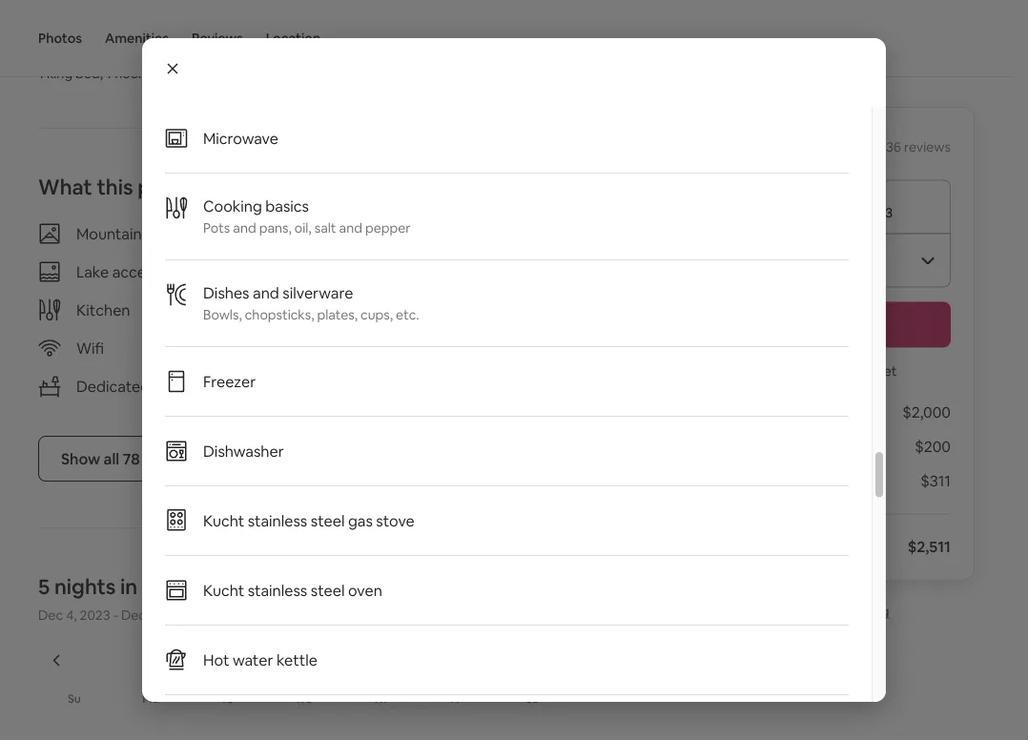 Task type: vqa. For each thing, say whether or not it's contained in the screenshot.
2015
no



Task type: locate. For each thing, give the bounding box(es) containing it.
kucht
[[203, 511, 244, 530], [203, 580, 244, 600]]

airbnb service fee
[[687, 471, 814, 491]]

and
[[233, 219, 256, 237], [339, 219, 362, 237], [253, 283, 279, 302]]

what
[[38, 173, 92, 200]]

sa
[[526, 691, 539, 706]]

dec
[[38, 606, 63, 624], [121, 606, 146, 624]]

bedroom left 2
[[319, 41, 386, 61]]

kucht for kucht stainless steel oven
[[203, 580, 244, 600]]

cooking
[[203, 196, 262, 216]]

access
[[112, 262, 160, 281]]

tu
[[220, 691, 234, 706]]

1 vertical spatial steel
[[311, 580, 345, 600]]

lake access
[[76, 262, 160, 281]]

2 kucht from the top
[[203, 580, 244, 600]]

show
[[61, 449, 100, 468]]

steel for oven
[[311, 580, 345, 600]]

1 steel from the top
[[311, 511, 345, 530]]

photos button
[[38, 0, 82, 76]]

stainless
[[248, 511, 307, 530], [248, 580, 307, 600]]

mountain
[[76, 224, 142, 243]]

2 horizontal spatial 2023
[[325, 650, 361, 669]]

1 vertical spatial kucht
[[203, 580, 244, 600]]

dec left 4,
[[38, 606, 63, 624]]

all
[[104, 449, 119, 468]]

december
[[246, 650, 322, 669]]

$400 x 5 nights button
[[687, 402, 793, 422]]

dec right -
[[121, 606, 146, 624]]

listing
[[851, 603, 889, 620]]

you
[[741, 363, 764, 380]]

0 vertical spatial steel
[[311, 511, 345, 530]]

hot
[[203, 650, 229, 669]]

kucht up arrowhead
[[203, 511, 244, 530]]

steel
[[311, 511, 345, 530], [311, 580, 345, 600]]

2 steel from the top
[[311, 580, 345, 600]]

2 bedroom from the left
[[319, 41, 386, 61]]

1 vertical spatial lake
[[142, 573, 188, 600]]

reviews
[[192, 30, 243, 47]]

bedroom inside bedroom 1 1 king bed, 1 floor mattress
[[38, 41, 105, 61]]

0 vertical spatial stainless
[[248, 511, 307, 530]]

5 left in at the bottom left
[[38, 573, 50, 600]]

arrowhead
[[193, 573, 303, 600]]

dishwasher
[[203, 441, 284, 461]]

bedroom for bedroom 2
[[319, 41, 386, 61]]

1 vertical spatial stainless
[[248, 580, 307, 600]]

won't
[[767, 363, 801, 380]]

1 stainless from the top
[[248, 511, 307, 530]]

1 vertical spatial this
[[825, 603, 849, 620]]

1
[[108, 41, 114, 61], [38, 65, 44, 82], [106, 65, 111, 82]]

nights right x
[[750, 402, 793, 422]]

lake up kitchen at the top left of page
[[76, 262, 109, 281]]

78
[[123, 449, 140, 468]]

2 stainless from the top
[[248, 580, 307, 600]]

2023 right kettle
[[325, 650, 361, 669]]

stove
[[376, 511, 415, 530]]

2023
[[80, 606, 110, 624], [162, 606, 193, 624], [325, 650, 361, 669]]

microwave
[[203, 128, 278, 148]]

5 nights in lake arrowhead dec 4, 2023 - dec 9, 2023
[[38, 573, 303, 624]]

steel left oven
[[311, 580, 345, 600]]

nights up 4,
[[54, 573, 116, 600]]

location
[[266, 30, 321, 47]]

4,
[[66, 606, 77, 624]]

calendar application
[[15, 629, 1028, 740]]

and up chopsticks,
[[253, 283, 279, 302]]

0 horizontal spatial 5
[[38, 573, 50, 600]]

5 right x
[[738, 402, 746, 422]]

stainless for gas
[[248, 511, 307, 530]]

dedicated workspace
[[76, 376, 230, 396]]

cups,
[[361, 306, 393, 323]]

chopsticks,
[[245, 306, 314, 323]]

5.0 · 36 reviews
[[857, 138, 951, 155]]

kucht stainless steel oven
[[203, 580, 382, 600]]

1 left king
[[38, 65, 44, 82]]

lake
[[76, 262, 109, 281], [142, 573, 188, 600]]

king
[[47, 65, 72, 82]]

stainless up kucht stainless steel oven
[[248, 511, 307, 530]]

0 vertical spatial kucht
[[203, 511, 244, 530]]

0 horizontal spatial dec
[[38, 606, 63, 624]]

steel left gas
[[311, 511, 345, 530]]

total
[[687, 537, 723, 556]]

0 vertical spatial this
[[97, 173, 133, 200]]

plates,
[[317, 306, 358, 323]]

lake inside "5 nights in lake arrowhead dec 4, 2023 - dec 9, 2023"
[[142, 573, 188, 600]]

pans,
[[259, 219, 292, 237]]

0 horizontal spatial this
[[97, 173, 133, 200]]

1 horizontal spatial lake
[[142, 573, 188, 600]]

1 right bed,
[[106, 65, 111, 82]]

cooking basics pots and pans, oil, salt and pepper
[[203, 196, 411, 237]]

etc.
[[396, 306, 419, 323]]

1 vertical spatial 5
[[38, 573, 50, 600]]

amenities
[[143, 449, 213, 468]]

kucht up hot
[[203, 580, 244, 600]]

yet
[[877, 363, 897, 380]]

what this place offers dialog
[[142, 38, 886, 740]]

1 dec from the left
[[38, 606, 63, 624]]

1 bedroom from the left
[[38, 41, 105, 61]]

1 kucht from the top
[[203, 511, 244, 530]]

fr
[[451, 691, 461, 706]]

0 horizontal spatial nights
[[54, 573, 116, 600]]

total before taxes
[[687, 537, 817, 556]]

bedroom up king
[[38, 41, 105, 61]]

bedroom
[[38, 41, 105, 61], [319, 41, 386, 61]]

-
[[113, 606, 118, 624]]

36
[[886, 138, 901, 155]]

bedroom 2 button
[[319, 0, 585, 82]]

stainless up december
[[248, 580, 307, 600]]

and down cooking
[[233, 219, 256, 237]]

12/9/2023 button
[[687, 180, 951, 233]]

pepper
[[365, 219, 411, 237]]

this up mountain
[[97, 173, 133, 200]]

2023 left -
[[80, 606, 110, 624]]

2023 right 9,
[[162, 606, 193, 624]]

nights inside "5 nights in lake arrowhead dec 4, 2023 - dec 9, 2023"
[[54, 573, 116, 600]]

0 vertical spatial nights
[[750, 402, 793, 422]]

lake up 9,
[[142, 573, 188, 600]]

dishes and silverware bowls, chopsticks, plates, cups, etc.
[[203, 283, 419, 323]]

0 horizontal spatial bedroom
[[38, 41, 105, 61]]

1 horizontal spatial bedroom
[[319, 41, 386, 61]]

bed,
[[75, 65, 103, 82]]

amenities
[[105, 30, 169, 47]]

x
[[727, 402, 735, 422]]

0 vertical spatial 5
[[738, 402, 746, 422]]

1 horizontal spatial this
[[825, 603, 849, 620]]

1 vertical spatial nights
[[54, 573, 116, 600]]

be
[[804, 363, 820, 380]]

1 horizontal spatial dec
[[121, 606, 146, 624]]

airbnb
[[687, 471, 735, 491]]

1 horizontal spatial 2023
[[162, 606, 193, 624]]

december 2023
[[246, 650, 361, 669]]

1 horizontal spatial 5
[[738, 402, 746, 422]]

9,
[[149, 606, 159, 624]]

bedroom inside button
[[319, 41, 386, 61]]

this left listing
[[825, 603, 849, 620]]

0 horizontal spatial lake
[[76, 262, 109, 281]]



Task type: describe. For each thing, give the bounding box(es) containing it.
gas
[[348, 511, 373, 530]]

report this listing
[[779, 603, 889, 620]]

kitchen
[[76, 300, 130, 319]]

·
[[879, 138, 882, 155]]

freezer
[[203, 371, 256, 391]]

location button
[[266, 0, 321, 76]]

photos
[[38, 30, 82, 47]]

amenities button
[[105, 0, 169, 76]]

this for what
[[97, 173, 133, 200]]

$311
[[920, 471, 951, 491]]

0 horizontal spatial 2023
[[80, 606, 110, 624]]

workspace
[[153, 376, 230, 396]]

and inside dishes and silverware bowls, chopsticks, plates, cups, etc.
[[253, 283, 279, 302]]

we
[[294, 691, 312, 706]]

what this place offers
[[38, 173, 254, 200]]

dishes
[[203, 283, 249, 302]]

2 dec from the left
[[121, 606, 146, 624]]

basics
[[265, 196, 309, 216]]

water
[[233, 650, 273, 669]]

you won't be charged yet
[[741, 363, 897, 380]]

silverware
[[283, 283, 353, 302]]

steel for gas
[[311, 511, 345, 530]]

2023 inside calendar application
[[325, 650, 361, 669]]

in
[[120, 573, 138, 600]]

hot water kettle
[[203, 650, 317, 669]]

pots
[[203, 219, 230, 237]]

$400 x 5 nights
[[687, 402, 793, 422]]

taxes
[[778, 537, 817, 556]]

charged
[[823, 363, 874, 380]]

bedroom for bedroom 1 1 king bed, 1 floor mattress
[[38, 41, 105, 61]]

5 inside "5 nights in lake arrowhead dec 4, 2023 - dec 9, 2023"
[[38, 573, 50, 600]]

5.0
[[857, 138, 876, 155]]

view
[[145, 224, 177, 243]]

2
[[389, 41, 398, 61]]

12/9/2023
[[831, 205, 893, 222]]

and right salt
[[339, 219, 362, 237]]

place
[[138, 173, 191, 200]]

dedicated
[[76, 376, 150, 396]]

airbnb service fee button
[[687, 471, 814, 491]]

reviews button
[[192, 0, 243, 76]]

bowls,
[[203, 306, 242, 323]]

reviews
[[904, 138, 951, 155]]

report
[[779, 603, 823, 620]]

$2,511
[[908, 537, 951, 556]]

kettle
[[276, 650, 317, 669]]

th
[[373, 691, 386, 706]]

1 up floor
[[108, 41, 114, 61]]

0 vertical spatial lake
[[76, 262, 109, 281]]

$2,000
[[902, 402, 951, 422]]

salt
[[314, 219, 336, 237]]

mattress
[[146, 65, 201, 82]]

service
[[738, 471, 788, 491]]

show all 78 amenities
[[61, 449, 213, 468]]

bedroom 1 1 king bed, 1 floor mattress
[[38, 41, 201, 82]]

fee
[[791, 471, 814, 491]]

mountain view
[[76, 224, 177, 243]]

this for report
[[825, 603, 849, 620]]

bedroom 2 - king bed, walk in closet, and private bathroom image
[[319, 0, 585, 27]]

$400
[[687, 402, 723, 422]]

oil,
[[294, 219, 311, 237]]

before
[[726, 537, 774, 556]]

wifi
[[76, 338, 104, 358]]

kucht for kucht stainless steel gas stove
[[203, 511, 244, 530]]

room 1 - king sized bed with an adjoining bathroom image
[[38, 0, 304, 27]]

stainless for oven
[[248, 580, 307, 600]]

$200
[[915, 437, 951, 456]]

1 horizontal spatial nights
[[750, 402, 793, 422]]

bedroom 2
[[319, 41, 398, 61]]

kucht stainless steel gas stove
[[203, 511, 415, 530]]

oven
[[348, 580, 382, 600]]

report this listing button
[[749, 603, 889, 620]]

floor
[[114, 65, 143, 82]]

offers
[[196, 173, 254, 200]]



